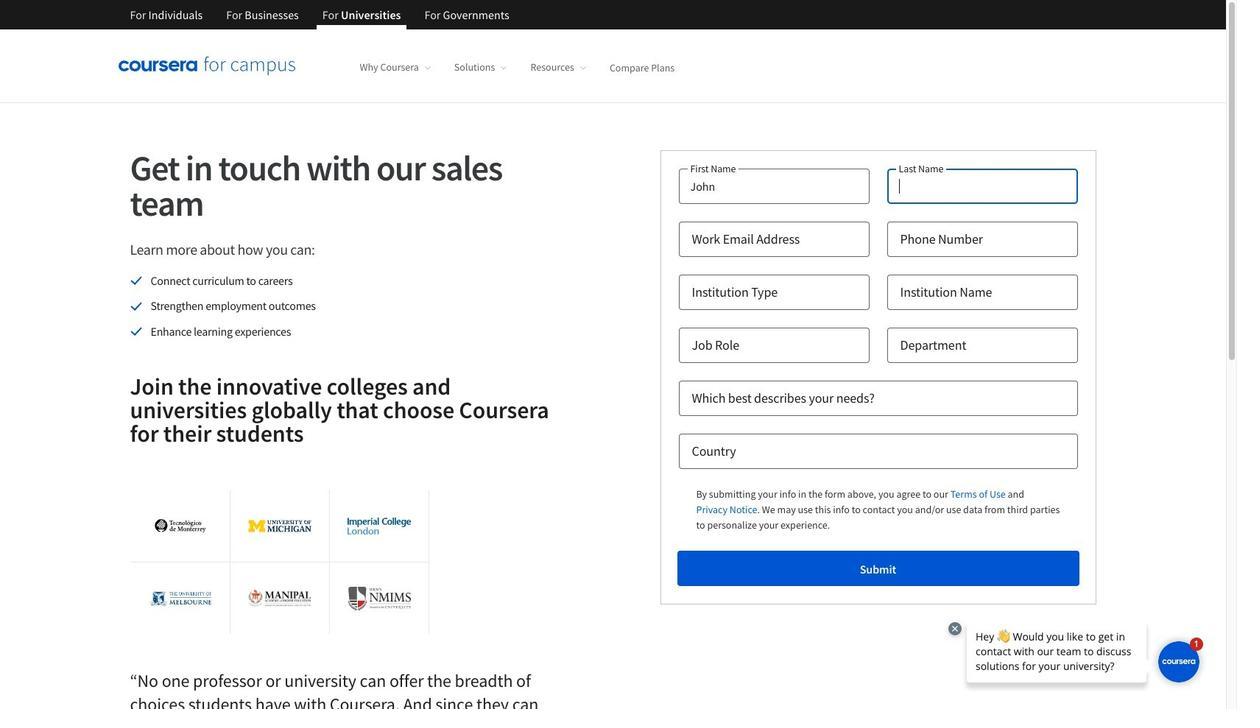 Task type: locate. For each thing, give the bounding box(es) containing it.
university of michigan image
[[248, 520, 312, 533]]

Institution Name text field
[[887, 275, 1078, 310]]

nmims image
[[348, 587, 411, 610]]

the university of melbourne image
[[148, 581, 212, 616]]

tecnológico de monterrey image
[[148, 519, 212, 533]]

imperial college london image
[[348, 518, 411, 535]]



Task type: describe. For each thing, give the bounding box(es) containing it.
Work Email Address email field
[[679, 222, 869, 257]]

Country Code + Phone Number telephone field
[[887, 222, 1078, 257]]

banner navigation
[[118, 0, 521, 40]]

manipal university image
[[248, 589, 312, 608]]

First Name text field
[[679, 169, 869, 204]]

coursera for campus image
[[118, 56, 295, 76]]

Last Name text field
[[887, 169, 1078, 204]]



Task type: vqa. For each thing, say whether or not it's contained in the screenshot.
to
no



